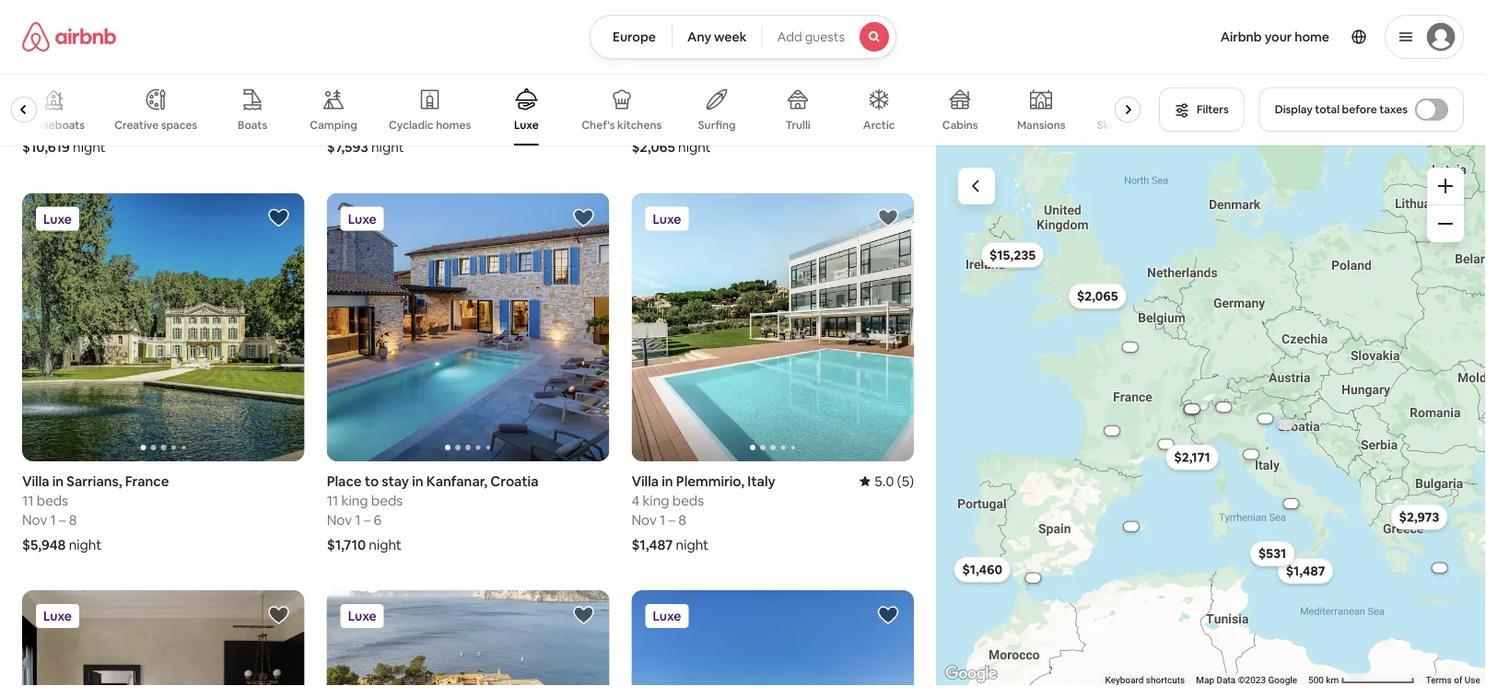Task type: vqa. For each thing, say whether or not it's contained in the screenshot.
the Zoom out icon
yes



Task type: describe. For each thing, give the bounding box(es) containing it.
uk
[[787, 75, 806, 93]]

sarrians,
[[67, 473, 122, 491]]

3
[[632, 95, 640, 113]]

villa in plemmirio, italy 4 king beds nov 1 – 8 $1,487 night
[[632, 473, 776, 554]]

$2,442
[[1284, 501, 1300, 507]]

$10,619 inside place to stay in marbella, spain 9 beds nov 1 – 6 $10,619 night
[[22, 139, 70, 157]]

$1,487 button
[[1278, 559, 1334, 584]]

london,
[[731, 75, 784, 93]]

night inside the place to stay in kanfanar, croatia 11 king beds nov 1 – 6 $1,710 night
[[369, 536, 402, 554]]

profile element
[[919, 0, 1465, 74]]

beds inside place to stay in london, uk 3 king beds nov 7 – 12 $2,065 night
[[672, 95, 704, 113]]

6 inside the place to stay in kanfanar, croatia 11 king beds nov 1 – 6 $1,710 night
[[374, 512, 382, 530]]

4 inside 8 beds nov 4 – 11 $7,593 night
[[355, 114, 363, 132]]

guests
[[805, 29, 845, 45]]

$10,619 button
[[1015, 574, 1052, 583]]

home
[[1295, 29, 1330, 45]]

creative
[[114, 118, 159, 132]]

– inside the villa in sarrians, france 11 beds nov 1 – 8 $5,948 night
[[59, 512, 66, 530]]

stay for london,
[[687, 75, 714, 93]]

king for 1
[[341, 492, 368, 510]]

$1,710 button
[[1268, 420, 1305, 429]]

zoom in image
[[1439, 179, 1454, 194]]

©2023
[[1239, 675, 1267, 686]]

add to wishlist: place to stay in kanfanar, croatia image
[[573, 207, 595, 230]]

(5)
[[897, 473, 915, 491]]

creative spaces
[[114, 118, 197, 132]]

keyboard
[[1106, 675, 1144, 686]]

7
[[660, 114, 668, 132]]

500
[[1309, 675, 1325, 686]]

luxe
[[514, 118, 539, 132]]

google
[[1269, 675, 1298, 686]]

$1,487 inside button
[[1287, 563, 1326, 580]]

$10,619 inside button
[[1025, 576, 1043, 582]]

homes
[[436, 118, 471, 132]]

taxes
[[1380, 102, 1409, 117]]

1 inside the villa in sarrians, france 11 beds nov 1 – 8 $5,948 night
[[50, 512, 56, 530]]

to for –
[[60, 75, 74, 93]]

$531 button
[[1251, 541, 1295, 567]]

airbnb your home
[[1221, 29, 1330, 45]]

chef's
[[582, 118, 615, 132]]

surfing
[[699, 118, 736, 132]]

camping
[[310, 118, 358, 132]]

5.0 out of 5 average rating,  5 reviews image
[[860, 473, 915, 491]]

villa for beds
[[22, 473, 49, 491]]

any week
[[688, 29, 747, 45]]

marbella,
[[122, 75, 181, 93]]

$5,948 button
[[1148, 440, 1185, 449]]

trulli
[[786, 118, 811, 132]]

to for 1
[[365, 473, 379, 491]]

filters
[[1198, 102, 1229, 117]]

place for 3
[[632, 75, 667, 93]]

add to wishlist: villa in sarrians, france image
[[268, 207, 290, 230]]

any
[[688, 29, 712, 45]]

ski-in/out
[[1098, 118, 1148, 132]]

8 inside the villa in sarrians, france 11 beds nov 1 – 8 $5,948 night
[[69, 512, 77, 530]]

cabins
[[943, 118, 979, 132]]

place to stay in kanfanar, croatia 11 king beds nov 1 – 6 $1,710 night
[[327, 473, 539, 554]]

map data ©2023 google
[[1197, 675, 1298, 686]]

1 inside the place to stay in kanfanar, croatia 11 king beds nov 1 – 6 $1,710 night
[[355, 512, 361, 530]]

nov inside the villa in sarrians, france 11 beds nov 1 – 8 $5,948 night
[[22, 512, 47, 530]]

in for $1,710
[[412, 473, 424, 491]]

$531
[[1259, 546, 1287, 563]]

place for 9
[[22, 75, 57, 93]]

12
[[681, 114, 694, 132]]

croatia
[[491, 473, 539, 491]]

$2,442 button
[[1274, 500, 1310, 509]]

mansions
[[1018, 118, 1066, 132]]

google map
showing 20 stays. region
[[937, 146, 1487, 687]]

add guests
[[778, 29, 845, 45]]

add to wishlist: place to stay in napoli, italy image
[[268, 605, 290, 627]]

keyboard shortcuts button
[[1106, 674, 1186, 687]]

airbnb
[[1221, 29, 1263, 45]]

france
[[125, 473, 169, 491]]

$2,973
[[1400, 509, 1440, 526]]

of
[[1455, 675, 1463, 686]]

add guests button
[[762, 15, 897, 59]]

night inside villa in plemmirio, italy 4 king beds nov 1 – 8 $1,487 night
[[676, 536, 709, 554]]

spaces
[[161, 118, 197, 132]]

in for $2,065
[[717, 75, 728, 93]]

none search field containing europe
[[590, 15, 897, 59]]

$1,710 inside button
[[1279, 422, 1294, 428]]

king for 7
[[643, 95, 669, 113]]

italy
[[748, 473, 776, 491]]

– inside place to stay in london, uk 3 king beds nov 7 – 12 $2,065 night
[[671, 114, 677, 132]]

5.0
[[875, 473, 894, 491]]

place for 11
[[327, 473, 362, 491]]

$2,171
[[1175, 449, 1211, 466]]

in for night
[[107, 75, 119, 93]]

nov inside place to stay in london, uk 3 king beds nov 7 – 12 $2,065 night
[[632, 114, 657, 132]]

add
[[778, 29, 803, 45]]

airbnb your home link
[[1210, 18, 1341, 56]]

(7)
[[897, 75, 915, 93]]

kitchens
[[618, 118, 662, 132]]

terms of use
[[1427, 675, 1481, 686]]



Task type: locate. For each thing, give the bounding box(es) containing it.
11 inside the villa in sarrians, france 11 beds nov 1 – 8 $5,948 night
[[22, 492, 34, 510]]

add to wishlist: villa in paros, greece image
[[878, 605, 900, 627]]

1 horizontal spatial to
[[365, 473, 379, 491]]

place inside the place to stay in kanfanar, croatia 11 king beds nov 1 – 6 $1,710 night
[[327, 473, 362, 491]]

to inside the place to stay in kanfanar, croatia 11 king beds nov 1 – 6 $1,710 night
[[365, 473, 379, 491]]

to up houseboats
[[60, 75, 74, 93]]

king inside villa in plemmirio, italy 4 king beds nov 1 – 8 $1,487 night
[[643, 492, 670, 510]]

2 horizontal spatial place
[[632, 75, 667, 93]]

1 horizontal spatial $2,065
[[1078, 288, 1119, 305]]

0 vertical spatial 6
[[69, 114, 77, 132]]

– inside the place to stay in kanfanar, croatia 11 king beds nov 1 – 6 $1,710 night
[[364, 512, 371, 530]]

beds inside 8 beds nov 4 – 11 $7,593 night
[[338, 95, 370, 113]]

use
[[1466, 675, 1481, 686]]

9
[[22, 95, 30, 113]]

villa left sarrians,
[[22, 473, 49, 491]]

$1,460 button
[[955, 557, 1011, 583]]

in left sarrians,
[[52, 473, 64, 491]]

add to wishlist: villa in plemmirio, italy image
[[878, 207, 900, 230]]

5.0 (5)
[[875, 473, 915, 491]]

stay up houseboats
[[77, 75, 104, 93]]

1 horizontal spatial 11
[[327, 492, 338, 510]]

terms of use link
[[1427, 675, 1481, 686]]

in left plemmirio,
[[662, 473, 674, 491]]

villa left plemmirio,
[[632, 473, 659, 491]]

0 horizontal spatial 6
[[69, 114, 77, 132]]

in left the london,
[[717, 75, 728, 93]]

group containing houseboats
[[0, 74, 1149, 146]]

1 horizontal spatial 6
[[374, 512, 382, 530]]

0 horizontal spatial to
[[60, 75, 74, 93]]

night inside place to stay in marbella, spain 9 beds nov 1 – 6 $10,619 night
[[73, 139, 106, 157]]

keyboard shortcuts
[[1106, 675, 1186, 686]]

8 inside villa in plemmirio, italy 4 king beds nov 1 – 8 $1,487 night
[[679, 512, 687, 530]]

stay inside the place to stay in kanfanar, croatia 11 king beds nov 1 – 6 $1,710 night
[[382, 473, 409, 491]]

1 vertical spatial 6
[[374, 512, 382, 530]]

google image
[[941, 663, 1002, 687]]

1 horizontal spatial place
[[327, 473, 362, 491]]

1 horizontal spatial villa
[[632, 473, 659, 491]]

6
[[69, 114, 77, 132], [374, 512, 382, 530]]

1 vertical spatial $5,948
[[22, 536, 66, 554]]

arctic
[[864, 118, 896, 132]]

cycladic
[[389, 118, 434, 132]]

europe button
[[590, 15, 673, 59]]

villa in sarrians, france 11 beds nov 1 – 8 $5,948 night
[[22, 473, 169, 554]]

to for 7
[[670, 75, 684, 93]]

boats
[[238, 118, 267, 132]]

0 vertical spatial 4
[[355, 114, 363, 132]]

2 horizontal spatial to
[[670, 75, 684, 93]]

nov inside the place to stay in kanfanar, croatia 11 king beds nov 1 – 6 $1,710 night
[[327, 512, 352, 530]]

1 vertical spatial $1,487
[[1287, 563, 1326, 580]]

8 up camping
[[327, 95, 335, 113]]

$1,487 inside villa in plemmirio, italy 4 king beds nov 1 – 8 $1,487 night
[[632, 536, 673, 554]]

terms
[[1427, 675, 1453, 686]]

None search field
[[590, 15, 897, 59]]

8 down sarrians,
[[69, 512, 77, 530]]

0 horizontal spatial villa
[[22, 473, 49, 491]]

km
[[1327, 675, 1340, 686]]

1 horizontal spatial $5,948
[[1158, 442, 1175, 448]]

king inside place to stay in london, uk 3 king beds nov 7 – 12 $2,065 night
[[643, 95, 669, 113]]

king inside the place to stay in kanfanar, croatia 11 king beds nov 1 – 6 $1,710 night
[[341, 492, 368, 510]]

stay inside place to stay in marbella, spain 9 beds nov 1 – 6 $10,619 night
[[77, 75, 104, 93]]

0 horizontal spatial stay
[[77, 75, 104, 93]]

1 vertical spatial $10,619
[[1025, 576, 1043, 582]]

$5,948 inside button
[[1158, 442, 1175, 448]]

$2,065 inside button
[[1078, 288, 1119, 305]]

1 villa from the left
[[22, 473, 49, 491]]

$2,065 button
[[1069, 283, 1127, 309]]

chef's kitchens
[[582, 118, 662, 132]]

display total before taxes button
[[1260, 88, 1465, 132]]

to
[[60, 75, 74, 93], [670, 75, 684, 93], [365, 473, 379, 491]]

nov inside place to stay in marbella, spain 9 beds nov 1 – 6 $10,619 night
[[22, 114, 47, 132]]

1 inside villa in plemmirio, italy 4 king beds nov 1 – 8 $1,487 night
[[660, 512, 666, 530]]

4.71
[[867, 75, 894, 93]]

villa inside villa in plemmirio, italy 4 king beds nov 1 – 8 $1,487 night
[[632, 473, 659, 491]]

place to stay in marbella, spain 9 beds nov 1 – 6 $10,619 night
[[22, 75, 220, 157]]

beds inside the villa in sarrians, france 11 beds nov 1 – 8 $5,948 night
[[37, 492, 68, 510]]

in inside place to stay in london, uk 3 king beds nov 7 – 12 $2,065 night
[[717, 75, 728, 93]]

0 vertical spatial $5,948
[[1158, 442, 1175, 448]]

4.71 out of 5 average rating,  7 reviews image
[[852, 75, 915, 93]]

8
[[327, 95, 335, 113], [69, 512, 77, 530], [679, 512, 687, 530]]

$2,065
[[632, 139, 676, 157], [1078, 288, 1119, 305]]

nov inside 8 beds nov 4 – 11 $7,593 night
[[327, 114, 352, 132]]

plemmirio,
[[676, 473, 745, 491]]

1
[[50, 114, 56, 132], [50, 512, 56, 530], [355, 512, 361, 530], [660, 512, 666, 530]]

stay for kanfanar,
[[382, 473, 409, 491]]

in inside the villa in sarrians, france 11 beds nov 1 – 8 $5,948 night
[[52, 473, 64, 491]]

to inside place to stay in marbella, spain 9 beds nov 1 – 6 $10,619 night
[[60, 75, 74, 93]]

$10,619 down houseboats
[[22, 139, 70, 157]]

houseboats
[[22, 118, 85, 132]]

1 vertical spatial 4
[[632, 492, 640, 510]]

–
[[59, 114, 66, 132], [366, 114, 373, 132], [671, 114, 677, 132], [59, 512, 66, 530], [364, 512, 371, 530], [669, 512, 676, 530]]

$1,710
[[1279, 422, 1294, 428], [327, 536, 366, 554]]

11 inside the place to stay in kanfanar, croatia 11 king beds nov 1 – 6 $1,710 night
[[327, 492, 338, 510]]

$7,593
[[327, 139, 369, 157]]

8 down plemmirio,
[[679, 512, 687, 530]]

0 horizontal spatial $2,065
[[632, 139, 676, 157]]

night inside the villa in sarrians, france 11 beds nov 1 – 8 $5,948 night
[[69, 536, 102, 554]]

$2,171 button
[[1167, 445, 1219, 471]]

total
[[1316, 102, 1340, 117]]

500 km
[[1309, 675, 1342, 686]]

kanfanar,
[[427, 473, 488, 491]]

0 horizontal spatial $10,619
[[22, 139, 70, 157]]

in inside the place to stay in kanfanar, croatia 11 king beds nov 1 – 6 $1,710 night
[[412, 473, 424, 491]]

500 km button
[[1304, 674, 1421, 687]]

$5,948 inside the villa in sarrians, france 11 beds nov 1 – 8 $5,948 night
[[22, 536, 66, 554]]

before
[[1343, 102, 1378, 117]]

0 horizontal spatial place
[[22, 75, 57, 93]]

2 villa from the left
[[632, 473, 659, 491]]

$1,460
[[963, 562, 1003, 578]]

place inside place to stay in london, uk 3 king beds nov 7 – 12 $2,065 night
[[632, 75, 667, 93]]

0 vertical spatial $1,710
[[1279, 422, 1294, 428]]

– inside place to stay in marbella, spain 9 beds nov 1 – 6 $10,619 night
[[59, 114, 66, 132]]

to left kanfanar,
[[365, 473, 379, 491]]

any week button
[[672, 15, 763, 59]]

data
[[1217, 675, 1237, 686]]

– inside 8 beds nov 4 – 11 $7,593 night
[[366, 114, 373, 132]]

nov inside villa in plemmirio, italy 4 king beds nov 1 – 8 $1,487 night
[[632, 512, 657, 530]]

– inside villa in plemmirio, italy 4 king beds nov 1 – 8 $1,487 night
[[669, 512, 676, 530]]

$2,973 button
[[1392, 505, 1449, 530]]

0 horizontal spatial 8
[[69, 512, 77, 530]]

shortcuts
[[1147, 675, 1186, 686]]

0 horizontal spatial 4
[[355, 114, 363, 132]]

stay
[[77, 75, 104, 93], [687, 75, 714, 93], [382, 473, 409, 491]]

zoom out image
[[1439, 217, 1454, 231]]

stay up 12
[[687, 75, 714, 93]]

$10,619 right $1,460
[[1025, 576, 1043, 582]]

1 horizontal spatial $1,710
[[1279, 422, 1294, 428]]

0 horizontal spatial $5,948
[[22, 536, 66, 554]]

1 vertical spatial $1,710
[[327, 536, 366, 554]]

1 horizontal spatial $1,487
[[1287, 563, 1326, 580]]

$1,487
[[632, 536, 673, 554], [1287, 563, 1326, 580]]

in left marbella,
[[107, 75, 119, 93]]

night inside place to stay in london, uk 3 king beds nov 7 – 12 $2,065 night
[[679, 139, 711, 157]]

display total before taxes
[[1275, 102, 1409, 117]]

to up 12
[[670, 75, 684, 93]]

4 inside villa in plemmirio, italy 4 king beds nov 1 – 8 $1,487 night
[[632, 492, 640, 510]]

8 beds nov 4 – 11 $7,593 night
[[327, 95, 404, 157]]

in inside villa in plemmirio, italy 4 king beds nov 1 – 8 $1,487 night
[[662, 473, 674, 491]]

$10,619
[[22, 139, 70, 157], [1025, 576, 1043, 582]]

0 horizontal spatial $1,710
[[327, 536, 366, 554]]

1 horizontal spatial stay
[[382, 473, 409, 491]]

king
[[643, 95, 669, 113], [341, 492, 368, 510], [643, 492, 670, 510]]

beds inside the place to stay in kanfanar, croatia 11 king beds nov 1 – 6 $1,710 night
[[371, 492, 403, 510]]

display
[[1275, 102, 1313, 117]]

beds inside villa in plemmirio, italy 4 king beds nov 1 – 8 $1,487 night
[[673, 492, 704, 510]]

6 inside place to stay in marbella, spain 9 beds nov 1 – 6 $10,619 night
[[69, 114, 77, 132]]

in/out
[[1117, 118, 1148, 132]]

stay for marbella,
[[77, 75, 104, 93]]

$1,710 inside the place to stay in kanfanar, croatia 11 king beds nov 1 – 6 $1,710 night
[[327, 536, 366, 554]]

villa
[[22, 473, 49, 491], [632, 473, 659, 491]]

spain
[[184, 75, 220, 93]]

group
[[0, 74, 1149, 146], [22, 194, 305, 462], [327, 194, 610, 462], [632, 194, 915, 462], [22, 591, 305, 687], [327, 591, 610, 687], [632, 591, 915, 687]]

1 inside place to stay in marbella, spain 9 beds nov 1 – 6 $10,619 night
[[50, 114, 56, 132]]

4.71 (7)
[[867, 75, 915, 93]]

in inside place to stay in marbella, spain 9 beds nov 1 – 6 $10,619 night
[[107, 75, 119, 93]]

night inside 8 beds nov 4 – 11 $7,593 night
[[372, 139, 404, 157]]

0 horizontal spatial 11
[[22, 492, 34, 510]]

$2,065 inside place to stay in london, uk 3 king beds nov 7 – 12 $2,065 night
[[632, 139, 676, 157]]

0 vertical spatial $10,619
[[22, 139, 70, 157]]

add to wishlist: villa in puerto de andratx, spain image
[[573, 605, 595, 627]]

1 horizontal spatial 8
[[327, 95, 335, 113]]

$15,235
[[990, 247, 1036, 263]]

2 horizontal spatial 11
[[376, 114, 388, 132]]

in left kanfanar,
[[412, 473, 424, 491]]

place
[[22, 75, 57, 93], [632, 75, 667, 93], [327, 473, 362, 491]]

2 horizontal spatial stay
[[687, 75, 714, 93]]

stay left kanfanar,
[[382, 473, 409, 491]]

night
[[73, 139, 106, 157], [372, 139, 404, 157], [679, 139, 711, 157], [69, 536, 102, 554], [369, 536, 402, 554], [676, 536, 709, 554]]

11 inside 8 beds nov 4 – 11 $7,593 night
[[376, 114, 388, 132]]

1 horizontal spatial $10,619
[[1025, 576, 1043, 582]]

nov
[[22, 114, 47, 132], [327, 114, 352, 132], [632, 114, 657, 132], [22, 512, 47, 530], [327, 512, 352, 530], [632, 512, 657, 530]]

stay inside place to stay in london, uk 3 king beds nov 7 – 12 $2,065 night
[[687, 75, 714, 93]]

8 inside 8 beds nov 4 – 11 $7,593 night
[[327, 95, 335, 113]]

filters button
[[1160, 88, 1245, 132]]

your
[[1265, 29, 1293, 45]]

map
[[1197, 675, 1215, 686]]

2 horizontal spatial 8
[[679, 512, 687, 530]]

villa inside the villa in sarrians, france 11 beds nov 1 – 8 $5,948 night
[[22, 473, 49, 491]]

week
[[714, 29, 747, 45]]

villa for king
[[632, 473, 659, 491]]

place inside place to stay in marbella, spain 9 beds nov 1 – 6 $10,619 night
[[22, 75, 57, 93]]

1 horizontal spatial 4
[[632, 492, 640, 510]]

$15,235 button
[[982, 242, 1045, 268]]

beds inside place to stay in marbella, spain 9 beds nov 1 – 6 $10,619 night
[[33, 95, 65, 113]]

place to stay in london, uk 3 king beds nov 7 – 12 $2,065 night
[[632, 75, 806, 157]]

cycladic homes
[[389, 118, 471, 132]]

1 vertical spatial $2,065
[[1078, 288, 1119, 305]]

beds
[[33, 95, 65, 113], [338, 95, 370, 113], [672, 95, 704, 113], [37, 492, 68, 510], [371, 492, 403, 510], [673, 492, 704, 510]]

0 vertical spatial $1,487
[[632, 536, 673, 554]]

europe
[[613, 29, 656, 45]]

to inside place to stay in london, uk 3 king beds nov 7 – 12 $2,065 night
[[670, 75, 684, 93]]

ski-
[[1098, 118, 1117, 132]]

$5,948
[[1158, 442, 1175, 448], [22, 536, 66, 554]]

0 vertical spatial $2,065
[[632, 139, 676, 157]]

0 horizontal spatial $1,487
[[632, 536, 673, 554]]



